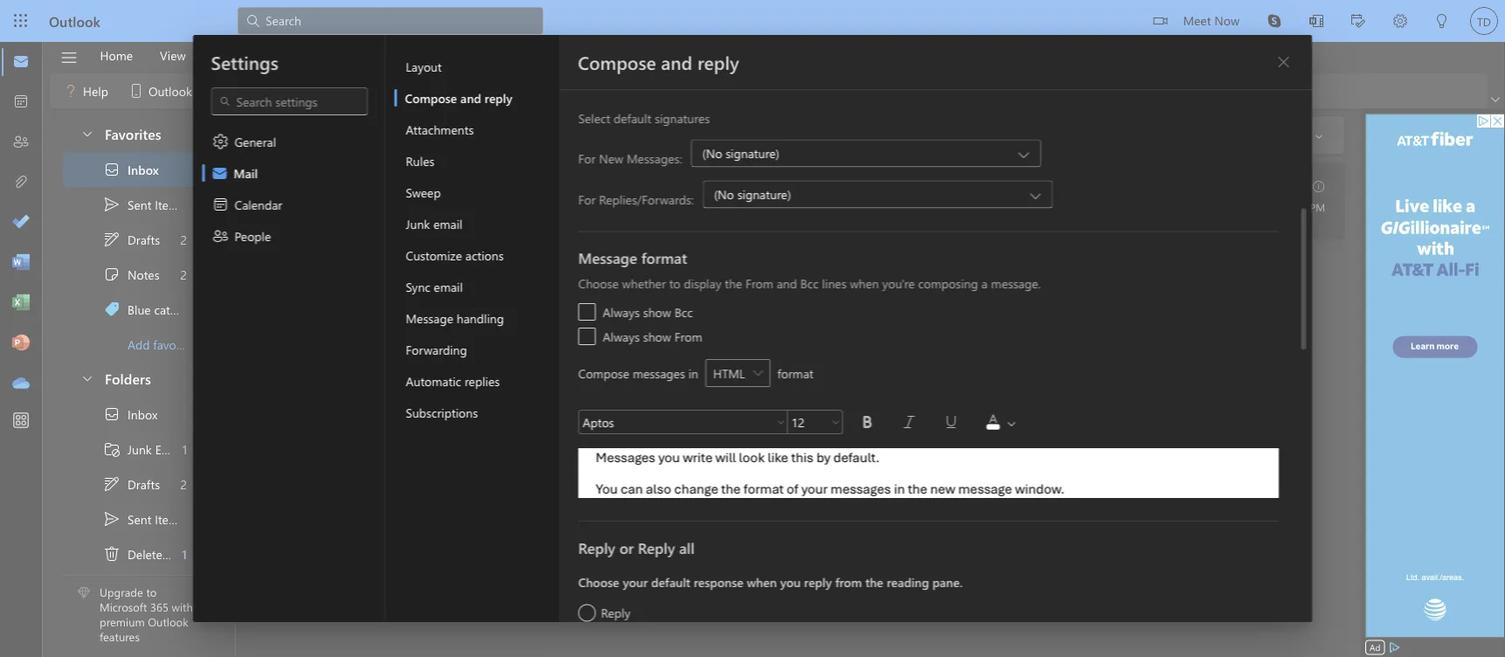 Task type: describe. For each thing, give the bounding box(es) containing it.

[[858, 413, 876, 431]]

365
[[150, 599, 169, 615]]

outlook banner
[[0, 0, 1506, 42]]

rated.
[[411, 181, 447, 197]]

contract
[[458, 181, 506, 197]]

message for message format
[[578, 248, 637, 268]]


[[212, 133, 229, 150]]

3:54
[[1288, 200, 1307, 214]]

welcome to your new outlook.com account
[[297, 426, 535, 442]]

excel image
[[12, 294, 30, 312]]

1 vertical spatial bcc
[[674, 304, 693, 320]]

sweep
[[406, 184, 441, 200]]

 for 
[[103, 475, 121, 493]]

outlook inside the  outlook mobile
[[148, 82, 192, 99]]

automatic replies button
[[395, 365, 560, 397]]

new inside message list list box
[[393, 426, 415, 442]]

for replies/forwards:
[[578, 191, 694, 207]]

set your advertising preferences image
[[1388, 640, 1402, 654]]

calendar image
[[12, 93, 30, 111]]

2 inside  tree item
[[181, 266, 187, 282]]

customize actions
[[406, 247, 504, 263]]

your inside "choose your default response when you reply from the reading pane." option group
[[622, 574, 648, 590]]

customize
[[406, 247, 462, 263]]

compose inside 'button'
[[405, 90, 457, 106]]

 junk email 1
[[103, 440, 187, 458]]

microsoft inside upgrade to microsoft 365 with premium outlook features
[[100, 599, 147, 615]]

email for junk email
[[434, 215, 463, 232]]

0 vertical spatial format
[[641, 248, 687, 268]]

by
[[816, 449, 830, 466]]

home
[[100, 47, 133, 63]]

sync
[[406, 278, 431, 294]]

attachments button
[[395, 114, 560, 145]]

people image
[[12, 134, 30, 151]]

layout button
[[395, 51, 560, 82]]

1 vertical spatial security
[[398, 252, 439, 268]]

automatic
[[406, 373, 461, 389]]

home button
[[87, 42, 146, 69]]

2 vertical spatial format
[[743, 480, 784, 497]]

like
[[767, 449, 788, 466]]

forwarding
[[406, 341, 467, 357]]

favorites tree item
[[63, 117, 204, 152]]

favorites tree
[[63, 110, 204, 362]]

will
[[715, 449, 736, 466]]

all
[[679, 537, 694, 557]]

2 inbox from the top
[[128, 406, 158, 422]]

add favorite
[[128, 336, 194, 352]]

left-rail-appbar navigation
[[3, 42, 38, 404]]

 button
[[934, 405, 969, 440]]


[[1313, 181, 1326, 193]]

or
[[619, 537, 634, 557]]

outlook inside banner
[[49, 11, 100, 30]]

people
[[235, 228, 271, 244]]

messages you write will look like this by default.
[[595, 449, 880, 466]]


[[103, 545, 121, 563]]

view button
[[147, 42, 199, 69]]

premium
[[100, 614, 145, 629]]

management
[[509, 181, 583, 197]]

subscriptions button
[[395, 397, 560, 428]]

help button
[[199, 42, 252, 69]]

forwarding button
[[395, 334, 560, 365]]

sync email
[[406, 278, 463, 294]]

signatures
[[654, 110, 710, 126]]

pm
[[1310, 200, 1326, 214]]

 for first  tree item from the bottom
[[103, 405, 121, 423]]

folders tree item
[[63, 362, 204, 397]]

upgrade
[[100, 584, 143, 600]]

select
[[578, 110, 610, 126]]

microsoft account security info was added
[[297, 323, 525, 339]]

drafts for 
[[128, 231, 160, 247]]

mon for was
[[460, 324, 481, 338]]

 button up like
[[774, 410, 788, 434]]

the inside option group
[[865, 574, 883, 590]]

sync email button
[[395, 271, 560, 302]]

your inside message list list box
[[365, 426, 389, 442]]

your inside message format element
[[801, 480, 827, 497]]

when inside message format element
[[850, 275, 879, 291]]

2 for 
[[181, 231, 187, 247]]

 outlook mobile
[[127, 82, 233, 100]]

0 vertical spatial microsoft account team
[[609, 177, 755, 196]]


[[1277, 55, 1291, 69]]

to do image
[[12, 214, 30, 232]]

additional information available image
[[1313, 181, 1326, 193]]

layout
[[406, 58, 442, 74]]

show for bcc
[[643, 304, 671, 320]]

outlook.com
[[418, 426, 488, 442]]

1 vertical spatial from
[[674, 328, 702, 344]]

for for for new messages:
[[578, 150, 595, 166]]

reply for reply
[[601, 604, 630, 620]]

category
[[154, 301, 202, 317]]

outlook inside upgrade to microsoft 365 with premium outlook features
[[148, 614, 188, 629]]

 for 
[[103, 231, 121, 248]]

compose and reply tab panel
[[561, 0, 1312, 657]]

0 vertical spatial and
[[661, 50, 693, 74]]

always for always show bcc
[[602, 304, 640, 320]]

to inside message format element
[[669, 275, 680, 291]]

message for message handling
[[406, 310, 453, 326]]


[[219, 95, 231, 107]]

 drafts for 
[[103, 231, 160, 248]]

for for for replies/forwards:
[[578, 191, 595, 207]]

microsoft account team for microsoft account security info was added
[[297, 305, 425, 322]]

Font size text field
[[788, 412, 828, 433]]


[[900, 413, 918, 431]]

1 horizontal spatial bcc
[[800, 275, 819, 291]]

-
[[450, 181, 455, 197]]

whether
[[622, 275, 666, 291]]

always for always show from
[[602, 328, 640, 344]]

 button
[[1270, 48, 1298, 76]]

 blue category
[[103, 301, 202, 318]]


[[60, 48, 78, 67]]

0 vertical spatial verification
[[763, 125, 834, 144]]

message format
[[578, 248, 687, 268]]

1 vertical spatial messages
[[830, 480, 891, 497]]

1 vertical spatial format
[[777, 365, 813, 381]]

1 horizontal spatial from
[[745, 275, 773, 291]]

junk inside junk email button
[[406, 215, 430, 232]]

when inside option group
[[747, 574, 777, 590]]

mt
[[572, 187, 590, 203]]

you can also change the format of your messages in the new message window.
[[595, 480, 1065, 497]]

 inside popup button
[[1005, 418, 1018, 430]]

mobile
[[195, 82, 233, 99]]

 inbox inside tree
[[103, 405, 158, 423]]

add favorite tree item
[[63, 327, 204, 362]]

reply for reply or reply all
[[578, 537, 615, 557]]

mail image
[[12, 53, 30, 71]]

mon 10/2 for verification
[[460, 253, 505, 267]]

0 horizontal spatial in
[[688, 365, 698, 381]]

0 vertical spatial default
[[613, 110, 651, 126]]

added
[[490, 323, 525, 339]]

more apps image
[[12, 412, 30, 430]]

message handling
[[406, 310, 504, 326]]

junk inside  junk email 1
[[128, 441, 152, 457]]

of
[[786, 480, 798, 497]]

tab list containing home
[[87, 42, 252, 69]]

you're
[[882, 275, 915, 291]]

deleted
[[128, 546, 170, 562]]

default inside option group
[[651, 574, 690, 590]]

also
[[646, 480, 671, 497]]

 for  button in the the favorites tree item
[[80, 126, 94, 140]]

messages
[[595, 449, 655, 466]]

the down will
[[721, 480, 741, 497]]

2  tree item from the top
[[63, 397, 204, 432]]

actions
[[466, 247, 504, 263]]

change
[[674, 480, 718, 497]]

compose inside message format element
[[578, 365, 629, 381]]


[[212, 196, 229, 213]]

1 inside  tree item
[[182, 546, 187, 562]]

 tree item for 
[[63, 222, 204, 257]]

message.
[[991, 275, 1041, 291]]

help inside the help button
[[212, 47, 239, 63]]

you
[[595, 480, 617, 497]]

 deleted items
[[103, 545, 202, 563]]

can
[[620, 480, 643, 497]]

 button
[[850, 405, 885, 440]]

0 vertical spatial mon
[[1213, 200, 1235, 214]]

microsoft account security info verification inside message list list box
[[297, 252, 526, 268]]

2 vertical spatial info
[[442, 323, 463, 339]]

team for was
[[398, 305, 425, 322]]

you inside option group
[[780, 574, 801, 590]]

0 vertical spatial compose
[[578, 50, 656, 74]]

premium features image
[[78, 587, 90, 599]]

 tree item
[[63, 432, 204, 467]]

Search settings search field
[[231, 93, 350, 110]]

show for from
[[643, 328, 671, 344]]

always show from
[[602, 328, 702, 344]]

0 vertical spatial messages
[[633, 365, 685, 381]]



Task type: vqa. For each thing, say whether or not it's contained in the screenshot.
2nd  from the top
yes



Task type: locate. For each thing, give the bounding box(es) containing it.

[[212, 227, 229, 245]]

security up messages:
[[681, 125, 731, 144]]

when right lines
[[850, 275, 879, 291]]

1 sent from the top
[[128, 196, 152, 213]]

0 vertical spatial new
[[393, 426, 415, 442]]

blue
[[128, 301, 151, 317]]

choose down message format
[[578, 275, 618, 291]]

 calendar
[[212, 196, 282, 213]]

reply inside 'button'
[[485, 90, 513, 106]]

1 vertical spatial and
[[461, 90, 481, 106]]

settings tab list
[[194, 35, 386, 622]]

meet now
[[1183, 12, 1240, 28]]

message inside compose and reply tab panel
[[578, 248, 637, 268]]

compose and reply down layout button
[[405, 90, 513, 106]]

reply inside option group
[[804, 574, 832, 590]]

when
[[850, 275, 879, 291], [747, 574, 777, 590]]

outlook
[[49, 11, 100, 30], [148, 82, 192, 99], [148, 614, 188, 629]]

0 vertical spatial 2
[[181, 231, 187, 247]]

 for  button in the folders tree item
[[80, 371, 94, 385]]

2
[[181, 231, 187, 247], [181, 266, 187, 282], [181, 476, 187, 492]]

message
[[578, 248, 637, 268], [406, 310, 453, 326]]

 tree item
[[63, 257, 204, 292]]

email up customize actions
[[434, 215, 463, 232]]

0 vertical spatial reply
[[698, 50, 739, 74]]

1 vertical spatial sent
[[128, 511, 152, 527]]

2  tree item from the top
[[63, 502, 204, 537]]

 drafts inside tree
[[103, 475, 160, 493]]

1 vertical spatial info
[[442, 252, 463, 268]]

reply inside option group
[[601, 604, 630, 620]]

1 2 from the top
[[181, 231, 187, 247]]

compose and reply button
[[395, 82, 560, 114]]

 up 
[[103, 405, 121, 423]]

email
[[434, 215, 463, 232], [434, 278, 463, 294]]

format left of
[[743, 480, 784, 497]]

calendar
[[235, 196, 282, 212]]

and down layout button
[[461, 90, 481, 106]]

0 horizontal spatial junk
[[128, 441, 152, 457]]

1 1 from the top
[[182, 441, 187, 457]]

help inside  help
[[83, 82, 108, 99]]

 sent items
[[103, 196, 184, 213], [103, 510, 184, 528]]

the right from
[[865, 574, 883, 590]]

format up whether
[[641, 248, 687, 268]]

10/2 for verification
[[484, 253, 505, 267]]

0 vertical spatial microsoft account security info verification
[[563, 125, 834, 144]]

 sent items for first  tree item from the top of the page
[[103, 196, 184, 213]]

5-
[[375, 181, 386, 197]]

items right deleted
[[173, 546, 202, 562]]

sent up notes
[[128, 196, 152, 213]]

items up ' deleted items'
[[155, 511, 184, 527]]

now
[[1215, 12, 1240, 28]]

 tree item for 
[[63, 467, 204, 502]]

message handling button
[[395, 302, 560, 334]]

 down the favorites tree item at the left
[[103, 161, 121, 178]]

the down  on the bottom of the page
[[908, 480, 927, 497]]

2  from the top
[[103, 405, 121, 423]]

0 vertical spatial to
[[669, 275, 680, 291]]

info
[[734, 125, 759, 144], [442, 252, 463, 268], [442, 323, 463, 339]]

 sent items up notes
[[103, 196, 184, 213]]

0 horizontal spatial verification
[[467, 252, 526, 268]]

powerpoint image
[[12, 335, 30, 352]]

for
[[578, 150, 595, 166], [578, 191, 595, 207]]

junk down "sweep"
[[406, 215, 430, 232]]


[[1297, 128, 1311, 142]]

the
[[725, 275, 742, 291], [721, 480, 741, 497], [908, 480, 927, 497], [865, 574, 883, 590]]

0 vertical spatial items
[[155, 196, 184, 213]]

from right display
[[745, 275, 773, 291]]

info up sync email
[[442, 252, 463, 268]]

2 2 from the top
[[181, 266, 187, 282]]

2  from the top
[[103, 475, 121, 493]]

2 vertical spatial microsoft account team
[[297, 305, 425, 322]]

1 vertical spatial mon
[[460, 253, 481, 267]]

the right display
[[725, 275, 742, 291]]

add
[[128, 336, 150, 352]]

 for 2nd  tree item from the bottom of the page
[[103, 161, 121, 178]]

 right "font size" text field
[[831, 417, 841, 427]]

items for first  tree item from the top of the page
[[155, 196, 184, 213]]

2 horizontal spatial to
[[669, 275, 680, 291]]

2 horizontal spatial reply
[[804, 574, 832, 590]]

 up 
[[103, 196, 121, 213]]

compose and reply inside tab panel
[[578, 50, 739, 74]]

1 vertical spatial  tree item
[[63, 502, 204, 537]]

to inside message list list box
[[351, 426, 362, 442]]

 button down  help
[[72, 117, 101, 149]]

1 vertical spatial  tree item
[[63, 467, 204, 502]]

new left the message at the right
[[930, 480, 955, 497]]

help right 
[[83, 82, 108, 99]]

inbox down the favorites tree item at the left
[[128, 161, 159, 178]]

choose for choose whether to display the from and bcc lines when you're composing a message.
[[578, 275, 618, 291]]

1 vertical spatial message
[[406, 310, 453, 326]]

2 always from the top
[[602, 328, 640, 344]]

security up forwarding
[[398, 323, 439, 339]]

outlook right ""
[[148, 82, 192, 99]]

pane.
[[932, 574, 963, 590]]

view
[[160, 47, 186, 63]]

items left 
[[155, 196, 184, 213]]

rules
[[406, 152, 435, 169]]

 tree item
[[63, 292, 204, 327]]

compose down layout
[[405, 90, 457, 106]]

0 vertical spatial bcc
[[800, 275, 819, 291]]

default.
[[833, 449, 880, 466]]

2 left 
[[181, 231, 187, 247]]

choose down reply or reply all
[[578, 574, 619, 590]]

 inside the favorites tree item
[[80, 126, 94, 140]]

account
[[627, 125, 678, 144], [671, 177, 720, 196], [352, 235, 394, 251], [352, 252, 394, 268], [352, 305, 394, 322], [352, 323, 394, 339], [492, 426, 535, 442]]

 button left folders
[[72, 362, 101, 394]]

1 right 
[[182, 441, 187, 457]]

0 vertical spatial  drafts
[[103, 231, 160, 248]]

drafts for 
[[128, 476, 160, 492]]

always
[[602, 304, 640, 320], [602, 328, 640, 344]]

your right of
[[801, 480, 827, 497]]

junk email button
[[395, 208, 560, 239]]

1  from the top
[[103, 161, 121, 178]]

microsoft account security info verification
[[563, 125, 834, 144], [297, 252, 526, 268]]

application
[[0, 0, 1506, 657]]

dialog
[[0, 0, 1506, 657]]

html
[[713, 365, 745, 381]]

0 vertical spatial email
[[434, 215, 463, 232]]

0 vertical spatial for
[[578, 150, 595, 166]]

inbox
[[128, 161, 159, 178], [128, 406, 158, 422]]

1  tree item from the top
[[63, 187, 204, 222]]

when right response
[[747, 574, 777, 590]]

 tree item
[[63, 187, 204, 222], [63, 502, 204, 537]]

response
[[694, 574, 743, 590]]

 button inside the favorites tree item
[[72, 117, 101, 149]]

0 horizontal spatial when
[[747, 574, 777, 590]]

0 vertical spatial 
[[103, 231, 121, 248]]

1 horizontal spatial new
[[930, 480, 955, 497]]

choose inside option group
[[578, 574, 619, 590]]

Compose message format field
[[705, 359, 770, 388]]

0 vertical spatial 10/2
[[484, 253, 505, 267]]

0 vertical spatial always
[[602, 304, 640, 320]]

reply
[[578, 537, 615, 557], [638, 537, 675, 557], [601, 604, 630, 620]]

 tree item
[[63, 222, 204, 257], [63, 467, 204, 502]]

reply down outlook banner
[[698, 50, 739, 74]]

compose and reply heading
[[578, 50, 739, 74]]

choose inside message format element
[[578, 275, 618, 291]]

you left from
[[780, 574, 801, 590]]

 left "font size" text field
[[775, 417, 786, 427]]

0 horizontal spatial reply
[[485, 90, 513, 106]]

settings
[[211, 50, 278, 74]]

bcc left lines
[[800, 275, 819, 291]]

to left display
[[669, 275, 680, 291]]

0 vertical spatial  inbox
[[103, 161, 159, 178]]

 tree item
[[63, 537, 204, 571]]

subscriptions
[[406, 404, 478, 420]]

2 vertical spatial and
[[777, 275, 797, 291]]

team for verification
[[398, 235, 425, 251]]

 help
[[62, 82, 108, 100]]

compose and reply up select default signatures
[[578, 50, 739, 74]]

1 horizontal spatial reply
[[698, 50, 739, 74]]

inbox inside the favorites tree
[[128, 161, 159, 178]]

0 vertical spatial security
[[681, 125, 731, 144]]

 inside the favorites tree
[[103, 196, 121, 213]]

2 email from the top
[[434, 278, 463, 294]]

email right sync at the top of page
[[434, 278, 463, 294]]

1  from the top
[[103, 196, 121, 213]]

2 down email
[[181, 476, 187, 492]]

folders
[[105, 369, 151, 387]]

1 horizontal spatial message
[[578, 248, 637, 268]]

new
[[393, 426, 415, 442], [930, 480, 955, 497]]

automatic replies
[[406, 373, 500, 389]]

always down always show bcc
[[602, 328, 640, 344]]

new inside message format element
[[930, 480, 955, 497]]

microsoft account team for microsoft account security info verification
[[297, 235, 425, 251]]

reply left or
[[578, 537, 615, 557]]

0 horizontal spatial message
[[406, 310, 453, 326]]


[[103, 196, 121, 213], [103, 510, 121, 528]]

ad
[[1370, 641, 1381, 653]]

 inbox inside the favorites tree
[[103, 161, 159, 178]]

handling
[[457, 310, 504, 326]]

to for welcome to your new outlook.com account
[[351, 426, 362, 442]]

outlook up ""
[[49, 11, 100, 30]]

1 vertical spatial for
[[578, 191, 595, 207]]

0 vertical spatial outlook
[[49, 11, 100, 30]]

drafts inside tree
[[128, 476, 160, 492]]

lines
[[822, 275, 846, 291]]

 sent items inside tree
[[103, 510, 184, 528]]

2 horizontal spatial and
[[777, 275, 797, 291]]

mon for verification
[[460, 253, 481, 267]]

2  tree item from the top
[[63, 467, 204, 502]]

and up signatures
[[661, 50, 693, 74]]

1 vertical spatial verification
[[467, 252, 526, 268]]

reply right or
[[638, 537, 675, 557]]

0 vertical spatial team
[[724, 177, 755, 196]]

choose for choose your default response when you reply from the reading pane.
[[578, 574, 619, 590]]

reply down or
[[601, 604, 630, 620]]

settings heading
[[211, 50, 278, 74]]

1  from the top
[[103, 231, 121, 248]]

microsoft account security info verification up messages:
[[563, 125, 834, 144]]

messages
[[633, 365, 685, 381], [830, 480, 891, 497]]

1 inside  junk email 1
[[182, 441, 187, 457]]

mon 10/2 for was
[[460, 324, 505, 338]]

1 show from the top
[[643, 304, 671, 320]]

verification inside message list list box
[[467, 252, 526, 268]]

 tree item down folders
[[63, 397, 204, 432]]

2 vertical spatial items
[[173, 546, 202, 562]]

1 horizontal spatial your
[[622, 574, 648, 590]]

upgrade to microsoft 365 with premium outlook features
[[100, 584, 193, 644]]

messages down 'default.'
[[830, 480, 891, 497]]

compose messages in
[[578, 365, 698, 381]]

 inbox down the favorites tree item at the left
[[103, 161, 159, 178]]

from
[[835, 574, 862, 590]]

tree
[[63, 397, 204, 657]]

 drafts
[[103, 231, 160, 248], [103, 475, 160, 493]]

in left html
[[688, 365, 698, 381]]

security
[[681, 125, 731, 144], [398, 252, 439, 268], [398, 323, 439, 339]]

Font text field
[[579, 412, 773, 433]]

0 horizontal spatial and
[[461, 90, 481, 106]]

2 vertical spatial outlook
[[148, 614, 188, 629]]

 inside the favorites tree
[[103, 231, 121, 248]]

0 vertical spatial drafts
[[128, 231, 160, 247]]

 sent items up deleted
[[103, 510, 184, 528]]


[[103, 440, 121, 458]]

0 vertical spatial mon 10/2
[[460, 253, 505, 267]]

compose and reply inside 'button'
[[405, 90, 513, 106]]

 button inside folders tree item
[[72, 362, 101, 394]]

1 vertical spatial  inbox
[[103, 405, 158, 423]]

2 vertical spatial team
[[398, 305, 425, 322]]

 inside  
[[1314, 131, 1325, 142]]

 right  at the top of page
[[1314, 131, 1325, 142]]


[[942, 413, 960, 431]]

sent inside tree
[[128, 511, 152, 527]]

sent inside the favorites tree
[[128, 196, 152, 213]]

0 vertical spatial 
[[103, 161, 121, 178]]

message inside button
[[406, 310, 453, 326]]

1 horizontal spatial to
[[351, 426, 362, 442]]

compose down always show from
[[578, 365, 629, 381]]

2 sent from the top
[[128, 511, 152, 527]]

reply down layout button
[[485, 90, 513, 106]]

 drafts for 
[[103, 475, 160, 493]]

2 for from the top
[[578, 191, 595, 207]]

1  tree item from the top
[[63, 222, 204, 257]]

message up whether
[[578, 248, 637, 268]]

 notes
[[103, 266, 160, 283]]

1 10/2 from the top
[[484, 253, 505, 267]]

2 vertical spatial compose
[[578, 365, 629, 381]]

replies/forwards:
[[599, 191, 694, 207]]

dialog containing settings
[[0, 0, 1506, 657]]

default down all
[[651, 574, 690, 590]]

2 vertical spatial your
[[622, 574, 648, 590]]

and left lines
[[777, 275, 797, 291]]

and
[[661, 50, 693, 74], [461, 90, 481, 106], [777, 275, 797, 291]]

files image
[[12, 174, 30, 191]]

1  drafts from the top
[[103, 231, 160, 248]]

1 vertical spatial  tree item
[[63, 397, 204, 432]]

1 for from the top
[[578, 150, 595, 166]]

1 vertical spatial in
[[894, 480, 905, 497]]

you
[[658, 449, 680, 466], [780, 574, 801, 590]]

sent up  tree item
[[128, 511, 152, 527]]

was
[[467, 323, 487, 339]]

10/2
[[484, 253, 505, 267], [484, 324, 505, 338]]

items inside ' deleted items'
[[173, 546, 202, 562]]

0 horizontal spatial from
[[674, 328, 702, 344]]

0 vertical spatial from
[[745, 275, 773, 291]]

email inside sync email button
[[434, 278, 463, 294]]

 drafts inside the favorites tree
[[103, 231, 160, 248]]

2 mon 10/2 from the top
[[460, 324, 505, 338]]

drafts inside the favorites tree
[[128, 231, 160, 247]]

0 vertical spatial sent
[[128, 196, 152, 213]]

mon 10/2
[[460, 253, 505, 267], [460, 324, 505, 338]]

2  drafts from the top
[[103, 475, 160, 493]]

from
[[745, 275, 773, 291], [674, 328, 702, 344]]

email inside junk email button
[[434, 215, 463, 232]]

and inside the compose and reply 'button'
[[461, 90, 481, 106]]

 inside folders tree item
[[80, 371, 94, 385]]

microsoft
[[563, 125, 624, 144], [609, 177, 668, 196], [297, 235, 348, 251], [297, 252, 348, 268], [297, 305, 348, 322], [297, 323, 348, 339], [100, 599, 147, 615]]

reply
[[698, 50, 739, 74], [485, 90, 513, 106], [804, 574, 832, 590]]

1 vertical spatial email
[[434, 278, 463, 294]]

email for sync email
[[434, 278, 463, 294]]

messages down always show from
[[633, 365, 685, 381]]

 down 
[[103, 475, 121, 493]]

and inside message format element
[[777, 275, 797, 291]]

1 vertical spatial  sent items
[[103, 510, 184, 528]]

help up mobile
[[212, 47, 239, 63]]

drafts up notes
[[128, 231, 160, 247]]

1 choose from the top
[[578, 275, 618, 291]]

3 2 from the top
[[181, 476, 187, 492]]

2  sent items from the top
[[103, 510, 184, 528]]

2  inbox from the top
[[103, 405, 158, 423]]

1 horizontal spatial in
[[894, 480, 905, 497]]

to right 'welcome'
[[351, 426, 362, 442]]

help group
[[53, 73, 243, 105]]

0 vertical spatial you
[[658, 449, 680, 466]]

1  sent items from the top
[[103, 196, 184, 213]]

2 10/2 from the top
[[484, 324, 505, 338]]

 for  button over like
[[775, 417, 786, 427]]

format up "font size" text field
[[777, 365, 813, 381]]

 button
[[892, 405, 927, 440]]

0 horizontal spatial microsoft account security info verification
[[297, 252, 526, 268]]

message list list box
[[238, 156, 636, 656]]

1 vertical spatial help
[[83, 82, 108, 99]]

default right the select
[[613, 110, 651, 126]]

0 horizontal spatial to
[[146, 584, 157, 600]]

this
[[791, 449, 813, 466]]

always down whether
[[602, 304, 640, 320]]

 down  help
[[80, 126, 94, 140]]

1 vertical spatial 1
[[182, 546, 187, 562]]

 inside tree
[[103, 405, 121, 423]]

1 vertical spatial 
[[103, 475, 121, 493]]

0 horizontal spatial you
[[658, 449, 680, 466]]

message format element
[[578, 275, 1279, 498]]

0 vertical spatial help
[[212, 47, 239, 63]]

1 vertical spatial 10/2
[[484, 324, 505, 338]]

 sent items for 1st  tree item from the bottom
[[103, 510, 184, 528]]

 for  button on the right of "font size" text field
[[831, 417, 841, 427]]

choose
[[578, 275, 618, 291], [578, 574, 619, 590]]

application containing settings
[[0, 0, 1506, 657]]

tree containing 
[[63, 397, 204, 657]]

 right the  button at the right of the page
[[1005, 418, 1018, 430]]

 tree item down favorites in the left top of the page
[[63, 152, 204, 187]]

1  inbox from the top
[[103, 161, 159, 178]]

1 vertical spatial outlook
[[148, 82, 192, 99]]

document containing settings
[[0, 0, 1506, 657]]

sweep button
[[395, 177, 560, 208]]


[[62, 82, 80, 100]]

microsoft account team image
[[564, 177, 599, 212]]

microsoft account team up microsoft account security info was added
[[297, 305, 425, 322]]

0 vertical spatial choose
[[578, 275, 618, 291]]

meet
[[1183, 12, 1211, 28]]

tab list
[[87, 42, 252, 69]]

items for 1st  tree item from the bottom
[[155, 511, 184, 527]]

mail
[[234, 165, 258, 181]]

2 show from the top
[[643, 328, 671, 344]]

 sent items inside the favorites tree
[[103, 196, 184, 213]]

reply or reply all
[[578, 537, 694, 557]]

junk right 
[[128, 441, 152, 457]]

reading
[[887, 574, 929, 590]]

word image
[[12, 254, 30, 272]]

 inside the favorites tree
[[103, 161, 121, 178]]

you left 'write'
[[658, 449, 680, 466]]

2 vertical spatial mon
[[460, 324, 481, 338]]

reply left from
[[804, 574, 832, 590]]

2 drafts from the top
[[128, 476, 160, 492]]

2  from the top
[[103, 510, 121, 528]]

1 mon 10/2 from the top
[[460, 253, 505, 267]]

bcc down display
[[674, 304, 693, 320]]

0 horizontal spatial bcc
[[674, 304, 693, 320]]

items inside the favorites tree
[[155, 196, 184, 213]]

your down reply or reply all
[[622, 574, 648, 590]]

drafts down  junk email 1
[[128, 476, 160, 492]]

you inside message format element
[[658, 449, 680, 466]]


[[103, 161, 121, 178], [103, 405, 121, 423]]

2 vertical spatial security
[[398, 323, 439, 339]]

 left folders
[[80, 371, 94, 385]]

customize actions button
[[395, 239, 560, 271]]

sent
[[128, 196, 152, 213], [128, 511, 152, 527]]

1 horizontal spatial you
[[780, 574, 801, 590]]

format
[[641, 248, 687, 268], [777, 365, 813, 381], [743, 480, 784, 497]]

0 vertical spatial 1
[[182, 441, 187, 457]]

1 vertical spatial mon 10/2
[[460, 324, 505, 338]]

0 vertical spatial  tree item
[[63, 187, 204, 222]]

1 email from the top
[[434, 215, 463, 232]]

to
[[669, 275, 680, 291], [351, 426, 362, 442], [146, 584, 157, 600]]

message list section
[[238, 112, 636, 656]]

1 vertical spatial to
[[351, 426, 362, 442]]

security up sync at the top of page
[[398, 252, 439, 268]]

0 vertical spatial show
[[643, 304, 671, 320]]

verification
[[763, 125, 834, 144], [467, 252, 526, 268]]

info left was at the left of page
[[442, 323, 463, 339]]

outlook right premium
[[148, 614, 188, 629]]

message down sync email
[[406, 310, 453, 326]]

to inside upgrade to microsoft 365 with premium outlook features
[[146, 584, 157, 600]]

 tree item up deleted
[[63, 502, 204, 537]]

general
[[235, 133, 276, 149]]

 tree item
[[63, 152, 204, 187], [63, 397, 204, 432]]

Select a conversation checkbox
[[262, 239, 297, 267]]

1 vertical spatial 
[[103, 405, 121, 423]]

 drafts down  tree item at bottom
[[103, 475, 160, 493]]

microsoft account team down messages:
[[609, 177, 755, 196]]

0 vertical spatial in
[[688, 365, 698, 381]]

 button right "font size" text field
[[829, 410, 843, 434]]

 tree item up  notes
[[63, 222, 204, 257]]

1 vertical spatial compose
[[405, 90, 457, 106]]

 drafts up  notes
[[103, 231, 160, 248]]

10/2 for was
[[484, 324, 505, 338]]

2 for 
[[181, 476, 187, 492]]

 tree item up  tree item
[[63, 187, 204, 222]]

favorite
[[153, 336, 194, 352]]

2 1 from the top
[[182, 546, 187, 562]]

inbox up  junk email 1
[[128, 406, 158, 422]]

microsoft account security info verification up sync at the top of page
[[297, 252, 526, 268]]

1 vertical spatial show
[[643, 328, 671, 344]]

0 vertical spatial inbox
[[128, 161, 159, 178]]


[[211, 164, 228, 182]]

0 vertical spatial info
[[734, 125, 759, 144]]

mon 10/2/2023 3:54 pm
[[1213, 200, 1326, 214]]

1 always from the top
[[602, 304, 640, 320]]

info right signatures
[[734, 125, 759, 144]]

to for upgrade to microsoft 365 with premium outlook features
[[146, 584, 157, 600]]

1 vertical spatial team
[[398, 235, 425, 251]]

2 vertical spatial 2
[[181, 476, 187, 492]]

1  tree item from the top
[[63, 152, 204, 187]]

1 drafts from the top
[[128, 231, 160, 247]]

show
[[643, 304, 671, 320], [643, 328, 671, 344]]

0 vertical spatial  tree item
[[63, 222, 204, 257]]

choose your default response when you reply from the reading pane. option group
[[578, 570, 1279, 654]]

2 up category
[[181, 266, 187, 282]]

1 inbox from the top
[[128, 161, 159, 178]]

2 choose from the top
[[578, 574, 619, 590]]

from down always show bcc
[[674, 328, 702, 344]]

document
[[0, 0, 1506, 657]]

onedrive image
[[12, 375, 30, 392]]

select a conversation image
[[267, 244, 285, 261]]

1 horizontal spatial and
[[661, 50, 693, 74]]

attachments
[[406, 121, 474, 137]]



